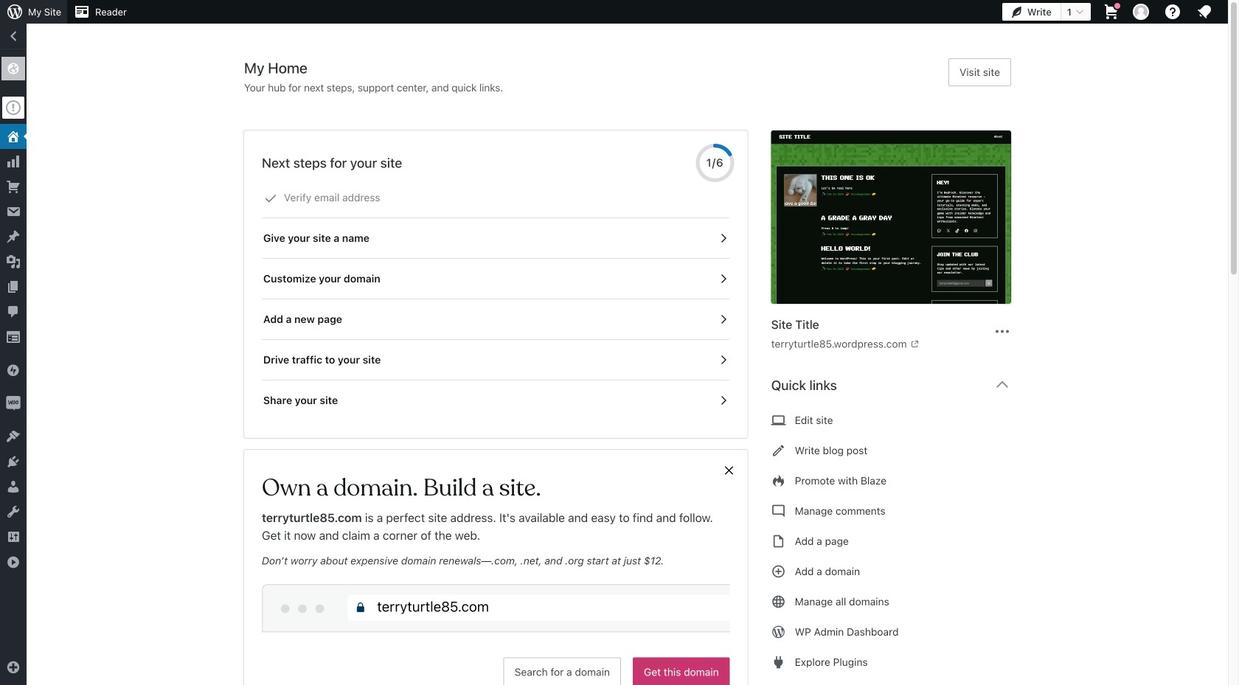 Task type: vqa. For each thing, say whether or not it's contained in the screenshot.
Manage your notifications ICON
yes



Task type: locate. For each thing, give the bounding box(es) containing it.
help image
[[1164, 3, 1182, 21]]

mode_comment image
[[771, 502, 786, 520]]

progress bar
[[696, 144, 735, 182]]

main content
[[244, 58, 1023, 685]]

my profile image
[[1133, 4, 1149, 20]]

1 task enabled image from the top
[[717, 272, 730, 286]]

4 task enabled image from the top
[[717, 394, 730, 407]]

3 task enabled image from the top
[[717, 353, 730, 367]]

task enabled image
[[717, 272, 730, 286], [717, 313, 730, 326], [717, 353, 730, 367], [717, 394, 730, 407]]

more options for site site title image
[[994, 323, 1011, 340]]

task enabled image
[[717, 232, 730, 245]]

my shopping cart image
[[1103, 3, 1121, 21]]

1 vertical spatial img image
[[6, 396, 21, 411]]

0 vertical spatial img image
[[6, 363, 21, 378]]

img image
[[6, 363, 21, 378], [6, 396, 21, 411]]



Task type: describe. For each thing, give the bounding box(es) containing it.
launchpad checklist element
[[262, 178, 730, 421]]

1 img image from the top
[[6, 363, 21, 378]]

insert_drive_file image
[[771, 533, 786, 550]]

2 img image from the top
[[6, 396, 21, 411]]

laptop image
[[771, 412, 786, 429]]

dismiss domain name promotion image
[[723, 462, 736, 480]]

2 task enabled image from the top
[[717, 313, 730, 326]]

manage your notifications image
[[1196, 3, 1214, 21]]

edit image
[[771, 442, 786, 460]]



